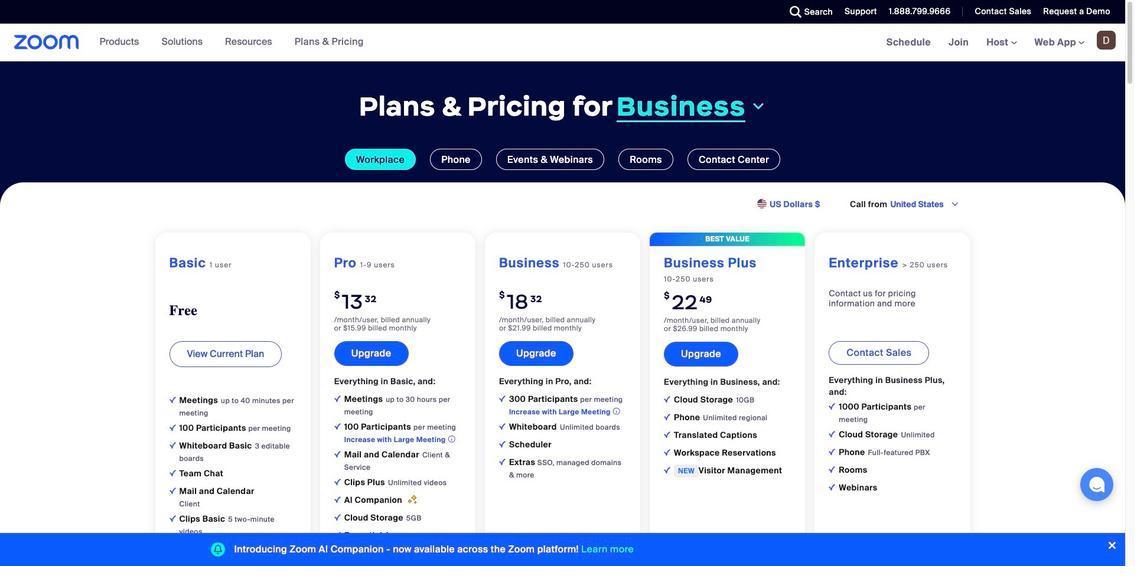 Task type: vqa. For each thing, say whether or not it's contained in the screenshot.
THUMBNAIL OF GAME
no



Task type: locate. For each thing, give the bounding box(es) containing it.
main content
[[0, 24, 1126, 567]]

product information navigation
[[79, 24, 373, 61]]

1 vertical spatial include image
[[334, 532, 341, 539]]

1 horizontal spatial include image
[[334, 396, 341, 402]]

include image
[[334, 396, 341, 402], [169, 397, 176, 403]]

2 include image from the top
[[334, 532, 341, 539]]

info outline image
[[613, 406, 620, 417]]

ok image
[[664, 396, 671, 403], [499, 424, 506, 430], [169, 425, 176, 431], [829, 431, 836, 438], [664, 432, 671, 438], [499, 441, 506, 448], [169, 442, 176, 449], [829, 449, 836, 455], [334, 451, 341, 458], [829, 467, 836, 473], [664, 467, 671, 474], [169, 470, 176, 477], [334, 497, 341, 503], [169, 516, 176, 522]]

include image
[[334, 424, 341, 430], [334, 532, 341, 539]]

ok image
[[499, 396, 506, 402], [829, 403, 836, 410], [664, 414, 671, 421], [664, 450, 671, 456], [499, 459, 506, 466], [334, 479, 341, 486], [829, 484, 836, 491], [169, 488, 176, 494], [334, 515, 341, 521]]

profile picture image
[[1097, 31, 1116, 50]]

meetings navigation
[[878, 24, 1126, 62]]

0 vertical spatial include image
[[334, 424, 341, 430]]

application
[[344, 393, 461, 418], [674, 394, 755, 406], [674, 412, 768, 424], [344, 421, 458, 446], [509, 421, 620, 434], [839, 429, 935, 441], [839, 447, 930, 459], [344, 449, 461, 474], [674, 465, 785, 478], [179, 468, 226, 480], [344, 477, 447, 489], [344, 494, 417, 507], [344, 512, 422, 525], [179, 541, 207, 554]]

banner
[[0, 24, 1126, 62]]



Task type: describe. For each thing, give the bounding box(es) containing it.
show options image
[[950, 200, 960, 209]]

open chat image
[[1089, 477, 1106, 493]]

1 include image from the top
[[334, 424, 341, 430]]

tabs of zoom services tab list
[[18, 149, 1108, 170]]

down image
[[751, 100, 767, 114]]

info outline image
[[448, 434, 455, 445]]

zoom logo image
[[14, 35, 79, 50]]

Country/Region text field
[[890, 199, 950, 210]]

0 horizontal spatial include image
[[169, 397, 176, 403]]



